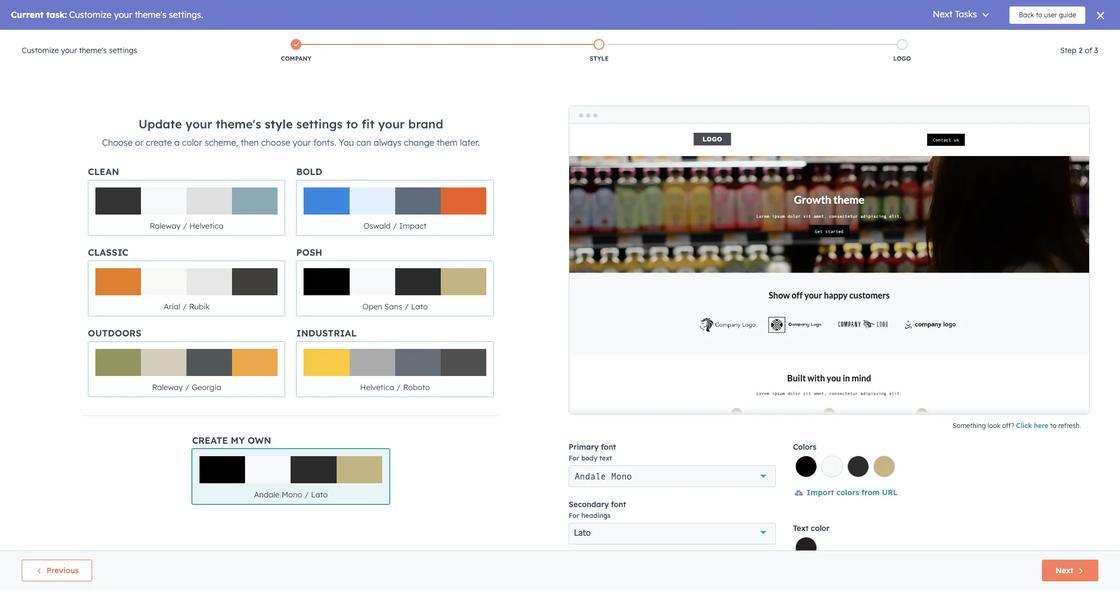 Task type: vqa. For each thing, say whether or not it's contained in the screenshot.


Task type: locate. For each thing, give the bounding box(es) containing it.
later.
[[460, 137, 480, 148]]

choose
[[261, 137, 290, 148]]

None checkbox
[[88, 180, 286, 236], [297, 180, 494, 236], [88, 261, 286, 317], [297, 261, 494, 317], [297, 342, 494, 398], [88, 180, 286, 236], [297, 180, 494, 236], [88, 261, 286, 317], [297, 261, 494, 317], [297, 342, 494, 398]]

scheme,
[[205, 137, 238, 148]]

raleway for outdoors
[[152, 383, 183, 393]]

None checkbox
[[88, 342, 286, 398], [192, 449, 390, 505], [88, 342, 286, 398], [192, 449, 390, 505]]

mono inside "andale mono" popup button
[[612, 472, 632, 482]]

lato for create my own
[[311, 490, 328, 500]]

import colors from url
[[807, 488, 898, 498]]

helvetica
[[189, 221, 224, 231], [360, 383, 395, 393]]

next
[[1056, 566, 1074, 576]]

0 horizontal spatial color
[[182, 137, 202, 148]]

click here button
[[1017, 422, 1049, 431]]

mono for andale mono / lato
[[282, 490, 303, 500]]

0 vertical spatial andale
[[575, 472, 606, 482]]

raleway
[[150, 221, 181, 231], [152, 383, 183, 393]]

0 horizontal spatial mono
[[282, 490, 303, 500]]

font right secondary
[[612, 500, 627, 510]]

1 vertical spatial andale
[[254, 490, 280, 500]]

oswald / impact
[[364, 221, 427, 231]]

0 vertical spatial helvetica
[[189, 221, 224, 231]]

industrial
[[297, 328, 357, 339]]

customize
[[22, 46, 59, 55]]

primary font for body text
[[569, 443, 617, 463]]

lato for posh
[[411, 302, 428, 312]]

style
[[265, 117, 293, 132]]

2 for from the top
[[569, 512, 580, 520]]

helvetica / roboto
[[360, 383, 430, 393]]

1 vertical spatial font
[[612, 500, 627, 510]]

0 vertical spatial theme's
[[79, 46, 107, 55]]

1 vertical spatial raleway
[[152, 383, 183, 393]]

open
[[363, 302, 383, 312]]

andale
[[575, 472, 606, 482], [254, 490, 280, 500]]

create
[[192, 435, 228, 447]]

0 horizontal spatial theme's
[[79, 46, 107, 55]]

font
[[601, 443, 617, 453], [612, 500, 627, 510]]

1 vertical spatial to
[[1051, 422, 1057, 430]]

bold
[[297, 166, 323, 177]]

andale inside popup button
[[575, 472, 606, 482]]

theme's inside update your theme's style settings to fit your brand choose or create a color scheme, then choose your fonts. you can always change them later.
[[216, 117, 261, 132]]

for
[[569, 455, 580, 463], [569, 512, 580, 520]]

to for fit
[[346, 117, 358, 132]]

raleway / helvetica
[[150, 221, 224, 231]]

1 horizontal spatial andale
[[575, 472, 606, 482]]

for for primary font
[[569, 455, 580, 463]]

import
[[807, 488, 835, 498]]

1 vertical spatial lato
[[311, 490, 328, 500]]

font inside primary font for body text
[[601, 443, 617, 453]]

to right the here
[[1051, 422, 1057, 430]]

theme's
[[79, 46, 107, 55], [216, 117, 261, 132]]

0 vertical spatial for
[[569, 455, 580, 463]]

andale mono button
[[569, 466, 776, 488]]

to
[[346, 117, 358, 132], [1051, 422, 1057, 430]]

them
[[437, 137, 458, 148]]

0 horizontal spatial andale
[[254, 490, 280, 500]]

style list item
[[448, 37, 751, 65]]

1 horizontal spatial lato
[[411, 302, 428, 312]]

step
[[1061, 46, 1077, 55]]

lato
[[411, 302, 428, 312], [311, 490, 328, 500]]

/
[[183, 221, 187, 231], [393, 221, 397, 231], [183, 302, 187, 312], [405, 302, 409, 312], [185, 383, 190, 393], [397, 383, 401, 393], [305, 490, 309, 500]]

0 vertical spatial mono
[[612, 472, 632, 482]]

hubspot link
[[13, 32, 41, 45]]

to left fit
[[346, 117, 358, 132]]

color
[[182, 137, 202, 148], [811, 524, 830, 534]]

refresh.
[[1059, 422, 1082, 430]]

1 vertical spatial color
[[811, 524, 830, 534]]

theme's up then
[[216, 117, 261, 132]]

1 horizontal spatial color
[[811, 524, 830, 534]]

1 vertical spatial for
[[569, 512, 580, 520]]

classic
[[88, 247, 129, 258]]

0 vertical spatial settings
[[109, 46, 137, 55]]

0 horizontal spatial settings
[[109, 46, 137, 55]]

1 for from the top
[[569, 455, 580, 463]]

impact
[[400, 221, 427, 231]]

for down primary
[[569, 455, 580, 463]]

theme's for settings
[[79, 46, 107, 55]]

upgrade image
[[897, 35, 907, 44]]

for inside primary font for body text
[[569, 455, 580, 463]]

font inside secondary font for headings
[[612, 500, 627, 510]]

color right text
[[811, 524, 830, 534]]

my
[[231, 435, 245, 447]]

settings
[[109, 46, 137, 55], [297, 117, 343, 132]]

mono for andale mono
[[612, 472, 632, 482]]

headings
[[582, 512, 611, 520]]

fonts.
[[314, 137, 336, 148]]

previous
[[47, 566, 79, 576]]

0 vertical spatial lato
[[411, 302, 428, 312]]

/ for clean
[[183, 221, 187, 231]]

1 horizontal spatial settings
[[297, 117, 343, 132]]

for for secondary font
[[569, 512, 580, 520]]

1 horizontal spatial to
[[1051, 422, 1057, 430]]

1 vertical spatial theme's
[[216, 117, 261, 132]]

0 vertical spatial color
[[182, 137, 202, 148]]

create my own
[[192, 435, 271, 447]]

fit
[[362, 117, 375, 132]]

click
[[1017, 422, 1033, 430]]

choose
[[102, 137, 133, 148]]

andale mono / lato
[[254, 490, 328, 500]]

hubspot image
[[20, 32, 33, 45]]

1 vertical spatial mono
[[282, 490, 303, 500]]

from
[[862, 488, 880, 498]]

georgia
[[192, 383, 221, 393]]

theme's for style
[[216, 117, 261, 132]]

7 menu item from the left
[[1052, 30, 1108, 47]]

text color
[[794, 524, 830, 534]]

color right a
[[182, 137, 202, 148]]

1 vertical spatial settings
[[297, 117, 343, 132]]

to inside update your theme's style settings to fit your brand choose or create a color scheme, then choose your fonts. you can always change them later.
[[346, 117, 358, 132]]

you
[[339, 137, 354, 148]]

for inside secondary font for headings
[[569, 512, 580, 520]]

3 menu item from the left
[[970, 30, 995, 47]]

0 vertical spatial to
[[346, 117, 358, 132]]

0 vertical spatial font
[[601, 443, 617, 453]]

1 horizontal spatial theme's
[[216, 117, 261, 132]]

for down secondary
[[569, 512, 580, 520]]

create
[[146, 137, 172, 148]]

2 menu item from the left
[[949, 30, 970, 47]]

font up text
[[601, 443, 617, 453]]

0 vertical spatial raleway
[[150, 221, 181, 231]]

0 horizontal spatial to
[[346, 117, 358, 132]]

your up scheme,
[[186, 117, 212, 132]]

your
[[61, 46, 77, 55], [186, 117, 212, 132], [378, 117, 405, 132], [293, 137, 311, 148]]

0 horizontal spatial lato
[[311, 490, 328, 500]]

update your theme's style settings to fit your brand choose or create a color scheme, then choose your fonts. you can always change them later.
[[102, 117, 480, 148]]

color inside update your theme's style settings to fit your brand choose or create a color scheme, then choose your fonts. you can always change them later.
[[182, 137, 202, 148]]

mono
[[612, 472, 632, 482], [282, 490, 303, 500]]

menu item
[[947, 30, 949, 47], [949, 30, 970, 47], [970, 30, 995, 47], [995, 30, 1016, 47], [1016, 30, 1031, 47], [1031, 30, 1052, 47], [1052, 30, 1108, 47]]

list
[[145, 37, 1054, 65]]

1 horizontal spatial helvetica
[[360, 383, 395, 393]]

1 horizontal spatial mono
[[612, 472, 632, 482]]

theme's right customize
[[79, 46, 107, 55]]



Task type: describe. For each thing, give the bounding box(es) containing it.
raleway for clean
[[150, 221, 181, 231]]

outdoors
[[88, 328, 142, 339]]

/ for outdoors
[[185, 383, 190, 393]]

5 menu item from the left
[[1016, 30, 1031, 47]]

your up always
[[378, 117, 405, 132]]

a
[[174, 137, 180, 148]]

colors
[[794, 443, 817, 453]]

step 2 of 3
[[1061, 46, 1099, 55]]

body
[[582, 455, 598, 463]]

always
[[374, 137, 402, 148]]

to for refresh.
[[1051, 422, 1057, 430]]

url
[[883, 488, 898, 498]]

4 menu item from the left
[[995, 30, 1016, 47]]

clean
[[88, 166, 119, 177]]

look
[[988, 422, 1001, 430]]

your left fonts.
[[293, 137, 311, 148]]

/ for bold
[[393, 221, 397, 231]]

logo list item
[[751, 37, 1054, 65]]

previous button
[[22, 560, 92, 582]]

font for primary font
[[601, 443, 617, 453]]

list containing company
[[145, 37, 1054, 65]]

import colors from url button
[[794, 487, 901, 501]]

brand
[[409, 117, 444, 132]]

company completed list item
[[145, 37, 448, 65]]

text
[[794, 524, 809, 534]]

/ for classic
[[183, 302, 187, 312]]

settings inside update your theme's style settings to fit your brand choose or create a color scheme, then choose your fonts. you can always change them later.
[[297, 117, 343, 132]]

oswald
[[364, 221, 391, 231]]

posh
[[297, 247, 323, 258]]

own
[[248, 435, 271, 447]]

andale for andale mono
[[575, 472, 606, 482]]

customize your theme's settings
[[22, 46, 137, 55]]

roboto
[[403, 383, 430, 393]]

secondary font for headings
[[569, 500, 627, 520]]

font for secondary font
[[612, 500, 627, 510]]

arial / rubik
[[164, 302, 210, 312]]

colors
[[837, 488, 860, 498]]

next button
[[1043, 560, 1099, 582]]

raleway / georgia
[[152, 383, 221, 393]]

secondary
[[569, 500, 609, 510]]

can
[[357, 137, 372, 148]]

then
[[241, 137, 259, 148]]

0 horizontal spatial helvetica
[[189, 221, 224, 231]]

rubik
[[189, 302, 210, 312]]

sans
[[385, 302, 403, 312]]

1 menu item from the left
[[947, 30, 949, 47]]

your right customize
[[61, 46, 77, 55]]

style
[[590, 55, 609, 62]]

2
[[1079, 46, 1084, 55]]

andale for andale mono / lato
[[254, 490, 280, 500]]

update
[[139, 117, 182, 132]]

upgrade
[[909, 35, 940, 44]]

or
[[135, 137, 144, 148]]

text
[[600, 455, 613, 463]]

logo
[[894, 55, 912, 62]]

upgrade menu
[[890, 30, 1108, 47]]

something look off? click here to refresh.
[[953, 422, 1082, 430]]

arial
[[164, 302, 180, 312]]

colors element
[[794, 456, 898, 478]]

change
[[404, 137, 435, 148]]

company
[[281, 55, 312, 62]]

here
[[1035, 422, 1049, 430]]

1 vertical spatial helvetica
[[360, 383, 395, 393]]

of
[[1086, 46, 1093, 55]]

off?
[[1003, 422, 1015, 430]]

6 menu item from the left
[[1031, 30, 1052, 47]]

/ for industrial
[[397, 383, 401, 393]]

primary
[[569, 443, 599, 453]]

andale mono
[[575, 472, 632, 482]]

something
[[953, 422, 987, 430]]

Search HubSpot search field
[[968, 53, 1101, 71]]

3
[[1095, 46, 1099, 55]]

open sans / lato
[[363, 302, 428, 312]]



